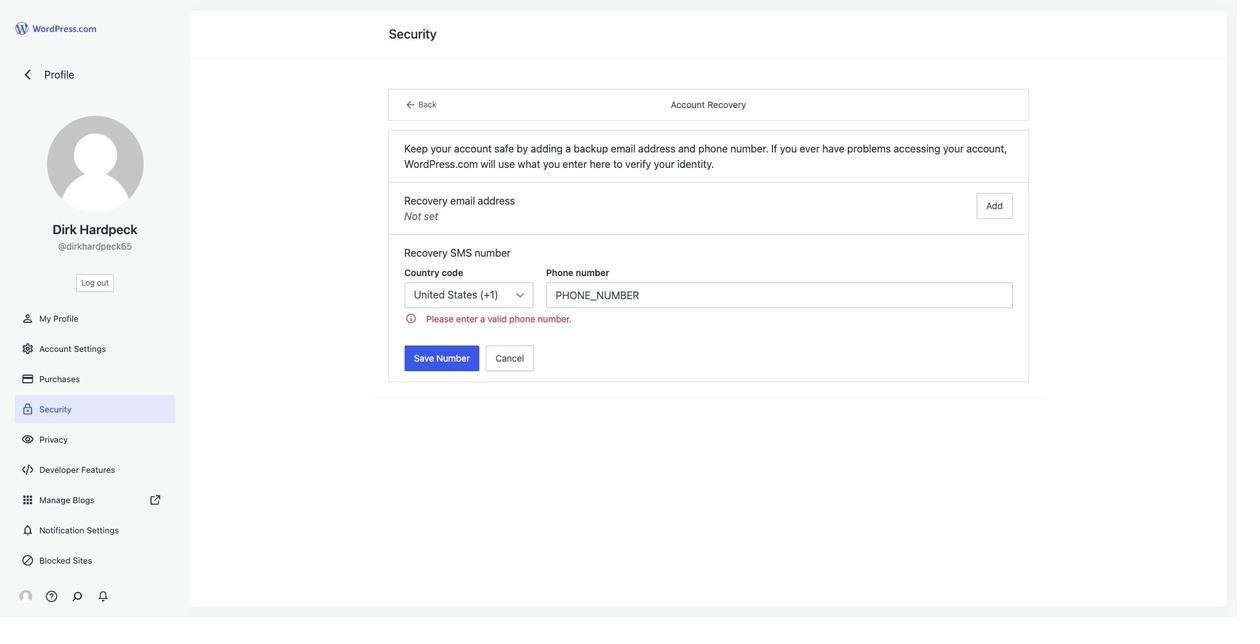 Task type: locate. For each thing, give the bounding box(es) containing it.
visibility image
[[21, 434, 34, 447]]

group
[[404, 266, 1013, 333], [404, 266, 546, 309], [546, 266, 1013, 309]]

0 vertical spatial dirk hardpeck image
[[47, 116, 143, 213]]

0 horizontal spatial dirk hardpeck image
[[19, 591, 32, 604]]

person image
[[21, 312, 34, 325]]

None telephone field
[[546, 283, 1013, 309]]

dirk hardpeck image
[[47, 116, 143, 213], [19, 591, 32, 604]]

block image
[[21, 555, 34, 568]]

main content
[[373, 10, 1043, 399]]

credit_card image
[[21, 373, 34, 386]]

apps image
[[21, 494, 34, 507]]



Task type: describe. For each thing, give the bounding box(es) containing it.
lock image
[[21, 403, 34, 416]]

1 horizontal spatial dirk hardpeck image
[[47, 116, 143, 213]]

1 vertical spatial dirk hardpeck image
[[19, 591, 32, 604]]

settings image
[[21, 343, 34, 356]]

notifications image
[[21, 524, 34, 537]]



Task type: vqa. For each thing, say whether or not it's contained in the screenshot.
Dirk Hardpeck icon
yes



